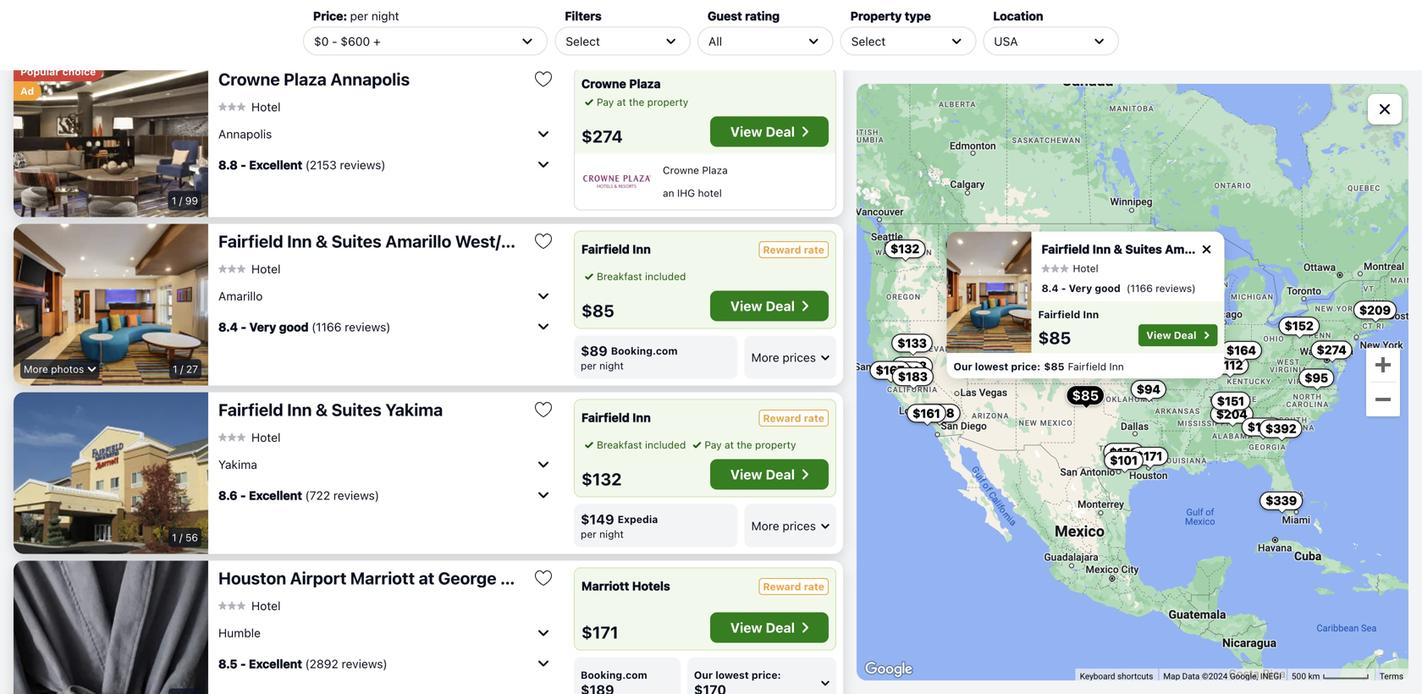 Task type: locate. For each thing, give the bounding box(es) containing it.
rating
[[745, 9, 780, 23]]

good
[[1095, 282, 1121, 294], [279, 320, 309, 334]]

plaza inside crowne plaza annapolis button
[[284, 69, 327, 89]]

fairfield inn & suites amarillo west/medical center
[[218, 231, 621, 251], [1042, 242, 1338, 256]]

our inside button
[[694, 669, 713, 681]]

/
[[179, 195, 182, 207], [180, 363, 183, 375], [179, 532, 183, 544]]

2 vertical spatial per
[[581, 528, 597, 540]]

$204
[[1217, 407, 1248, 421]]

1 horizontal spatial at
[[617, 96, 626, 108]]

suites inside button
[[332, 400, 382, 420]]

crowne plaza annapolis button
[[218, 69, 520, 90]]

1 select from the left
[[566, 34, 600, 48]]

more prices for $132
[[752, 519, 816, 533]]

fairfield inn for $85
[[582, 242, 651, 256]]

lowest inside button
[[716, 669, 749, 681]]

reviews) for houston airport marriott at george bush intercontinental
[[342, 657, 388, 671]]

0 horizontal spatial the
[[629, 96, 645, 108]]

deal for $85
[[766, 298, 795, 314]]

0 vertical spatial the
[[629, 96, 645, 108]]

0 vertical spatial booking.com
[[611, 345, 678, 357]]

per down $149
[[581, 528, 597, 540]]

hotel for fairfield inn & suites amarillo west/medical center
[[251, 262, 281, 276]]

0 horizontal spatial $274
[[582, 126, 623, 146]]

& for $85
[[316, 231, 328, 251]]

hotel
[[251, 100, 281, 114], [251, 262, 281, 276], [1073, 263, 1099, 274], [251, 430, 281, 444], [251, 599, 281, 613]]

breakfast
[[597, 271, 642, 282], [597, 439, 642, 451]]

0 vertical spatial night
[[372, 9, 399, 23]]

reviews) right (722 at bottom
[[333, 488, 379, 502]]

$274 up 'crowne plaza' image
[[582, 126, 623, 146]]

$183 $94 $151
[[898, 370, 1245, 408]]

view for $85
[[731, 298, 763, 314]]

/ left 99
[[179, 195, 182, 207]]

1 left 56
[[172, 532, 177, 544]]

2 vertical spatial excellent
[[249, 657, 302, 671]]

1 vertical spatial breakfast
[[597, 439, 642, 451]]

1 horizontal spatial the
[[737, 439, 752, 451]]

reward
[[763, 244, 801, 256], [763, 412, 801, 424], [763, 581, 801, 593]]

hotel button
[[218, 99, 281, 114], [218, 261, 281, 276], [1042, 263, 1099, 274], [218, 430, 281, 445], [218, 598, 281, 613]]

1
[[172, 195, 176, 207], [173, 363, 177, 375], [172, 532, 177, 544]]

$171
[[1136, 449, 1163, 463], [582, 622, 619, 642]]

fairfield inside button
[[218, 400, 283, 420]]

$439
[[1043, 332, 1075, 346]]

view deal for $171
[[731, 620, 795, 636]]

keyboard shortcuts
[[1080, 671, 1154, 681]]

2 vertical spatial rate
[[804, 581, 825, 593]]

1 horizontal spatial $159
[[1248, 420, 1277, 434]]

2 more prices button from the top
[[745, 504, 837, 547]]

more prices button for $132
[[745, 504, 837, 547]]

suites left close 'image'
[[1125, 242, 1162, 256]]

2 breakfast included button from the top
[[582, 437, 686, 453]]

0 vertical spatial pay
[[597, 96, 614, 108]]

price: inside button
[[752, 669, 781, 681]]

- for fairfield inn & suites amarillo west/medical center
[[241, 320, 246, 334]]

0 vertical spatial breakfast
[[597, 271, 642, 282]]

at for leftmost pay at the property button
[[617, 96, 626, 108]]

annapolis inside annapolis button
[[218, 127, 272, 141]]

0 vertical spatial (1166
[[1127, 282, 1153, 294]]

0 vertical spatial price:
[[1011, 361, 1041, 373]]

breakfast included button up $89
[[582, 269, 686, 284]]

bush
[[500, 568, 541, 588]]

0 vertical spatial very
[[1069, 282, 1092, 294]]

1 horizontal spatial (1166
[[1127, 282, 1153, 294]]

3 rate from the top
[[804, 581, 825, 593]]

1 vertical spatial lowest
[[716, 669, 749, 681]]

crowne plaza down filters at the left top of page
[[582, 77, 661, 91]]

fairfield inn up $439
[[1038, 309, 1099, 321]]

1 vertical spatial rate
[[804, 412, 825, 424]]

rate for intercontinental
[[804, 581, 825, 593]]

1 vertical spatial good
[[279, 320, 309, 334]]

yakima
[[385, 400, 443, 420], [218, 457, 257, 471]]

per night down $89
[[581, 360, 624, 372]]

0 vertical spatial $161 button
[[886, 362, 925, 380]]

8.8
[[218, 158, 238, 172]]

hotel button for fairfield inn & suites yakima
[[218, 430, 281, 445]]

breakfast included for 2nd breakfast included button from the bottom of the page
[[597, 271, 686, 282]]

/ left 56
[[179, 532, 183, 544]]

1 vertical spatial $159 button
[[1242, 418, 1283, 437]]

yakima up yakima button
[[385, 400, 443, 420]]

1 more prices button from the top
[[745, 336, 837, 379]]

$132 up $149
[[582, 469, 622, 489]]

$159 button down $151 button
[[1242, 418, 1283, 437]]

0 vertical spatial $159 button
[[1053, 320, 1094, 339]]

3 reward from the top
[[763, 581, 801, 593]]

0 vertical spatial 8.4 - very good (1166 reviews)
[[1042, 282, 1196, 294]]

reviews) for crowne plaza annapolis
[[340, 158, 386, 172]]

1 vertical spatial pay
[[705, 439, 722, 451]]

2 vertical spatial /
[[179, 532, 183, 544]]

price: for our lowest price:
[[752, 669, 781, 681]]

1 rate from the top
[[804, 244, 825, 256]]

99
[[185, 195, 198, 207]]

$274 up the $95
[[1317, 343, 1347, 357]]

per night down $149
[[581, 528, 624, 540]]

0 horizontal spatial our
[[694, 669, 713, 681]]

$159 button
[[1053, 320, 1094, 339], [1242, 418, 1283, 437]]

reviews) down humble button
[[342, 657, 388, 671]]

suites inside "button"
[[332, 231, 382, 251]]

1 vertical spatial reward
[[763, 412, 801, 424]]

2 prices from the top
[[783, 519, 816, 533]]

$151
[[1217, 394, 1245, 408]]

0 horizontal spatial pay
[[597, 96, 614, 108]]

0 horizontal spatial plaza
[[284, 69, 327, 89]]

reward for $85
[[763, 244, 801, 256]]

0 horizontal spatial west/medical
[[455, 231, 563, 251]]

$339 button
[[1260, 492, 1303, 510]]

excellent for crowne
[[249, 158, 302, 172]]

1 horizontal spatial west/medical
[[1217, 242, 1296, 256]]

0 vertical spatial pay at the property
[[597, 96, 689, 108]]

& up yakima button
[[316, 400, 328, 420]]

2 horizontal spatial at
[[725, 439, 734, 451]]

1 horizontal spatial $171
[[1136, 449, 1163, 463]]

1 vertical spatial pay at the property
[[705, 439, 796, 451]]

3 reward rate from the top
[[763, 581, 825, 593]]

$159 up the $180
[[1058, 322, 1088, 336]]

lowest for our lowest price: $85 fairfield inn
[[975, 361, 1008, 373]]

reward rate button for $132
[[759, 410, 829, 427]]

per night
[[581, 360, 624, 372], [581, 528, 624, 540]]

1 horizontal spatial amarillo
[[385, 231, 452, 251]]

$132 left the $289 "button"
[[891, 242, 920, 256]]

$167 $95
[[876, 363, 1329, 385]]

at for the bottom pay at the property button
[[725, 439, 734, 451]]

intercontinental
[[544, 568, 672, 588]]

0 horizontal spatial price:
[[752, 669, 781, 681]]

view deal for $132
[[731, 467, 795, 483]]

0 vertical spatial reward rate
[[763, 244, 825, 256]]

suites for $132
[[332, 400, 382, 420]]

our lowest price: $85 fairfield inn
[[954, 361, 1124, 373]]

1 left 27
[[173, 363, 177, 375]]

houston airport marriott at george bush intercontinental
[[218, 568, 672, 588]]

annapolis up 8.8
[[218, 127, 272, 141]]

crowne
[[218, 69, 280, 89], [582, 77, 626, 91], [663, 164, 699, 176]]

center inside "button"
[[567, 231, 621, 251]]

hotel button for fairfield inn & suites amarillo west/medical center
[[218, 261, 281, 276]]

our for our lowest price: $85 fairfield inn
[[954, 361, 972, 373]]

property for leftmost pay at the property button
[[647, 96, 689, 108]]

lowest for our lowest price:
[[716, 669, 749, 681]]

fairfield inn down 'crowne plaza' image
[[582, 242, 651, 256]]

property
[[647, 96, 689, 108], [755, 439, 796, 451]]

1 vertical spatial $274
[[1317, 343, 1347, 357]]

1 for crowne plaza annapolis
[[172, 195, 176, 207]]

1 prices from the top
[[783, 350, 816, 364]]

suites up yakima button
[[332, 400, 382, 420]]

(1166 down amarillo button
[[312, 320, 342, 334]]

per
[[350, 9, 368, 23], [581, 360, 597, 372], [581, 528, 597, 540]]

(2153
[[305, 158, 337, 172]]

included up expedia
[[645, 439, 686, 451]]

0 horizontal spatial select
[[566, 34, 600, 48]]

per down $89
[[581, 360, 597, 372]]

1 horizontal spatial annapolis
[[330, 69, 410, 89]]

3 excellent from the top
[[249, 657, 302, 671]]

hotel
[[698, 187, 722, 199]]

8.6
[[218, 488, 238, 502]]

suites up amarillo button
[[332, 231, 382, 251]]

fairfield inn & suites yakima button
[[218, 399, 520, 420]]

2 reward rate from the top
[[763, 412, 825, 424]]

excellent for fairfield
[[249, 488, 302, 502]]

$159 down $151 button
[[1248, 420, 1277, 434]]

property for the bottom pay at the property button
[[755, 439, 796, 451]]

reviews) for fairfield inn & suites yakima
[[333, 488, 379, 502]]

1 left 99
[[172, 195, 176, 207]]

1 vertical spatial breakfast included
[[597, 439, 686, 451]]

2 per night from the top
[[581, 528, 624, 540]]

reward rate button
[[759, 241, 829, 258], [759, 410, 829, 427], [759, 578, 829, 595]]

1 horizontal spatial select
[[852, 34, 886, 48]]

crowne plaza annapolis, (annapolis, usa) image
[[14, 62, 208, 217]]

crowne plaza image
[[582, 170, 653, 193]]

0 horizontal spatial amarillo
[[218, 289, 263, 303]]

1 horizontal spatial fairfield inn & suites amarillo west/medical center
[[1042, 242, 1338, 256]]

reviews) down annapolis button
[[340, 158, 386, 172]]

2 reward rate button from the top
[[759, 410, 829, 427]]

marriott
[[350, 568, 415, 588], [582, 579, 629, 593]]

yakima up 8.6
[[218, 457, 257, 471]]

deal
[[766, 124, 795, 140], [766, 298, 795, 314], [1174, 329, 1197, 341], [766, 467, 795, 483], [766, 620, 795, 636]]

annapolis inside crowne plaza annapolis button
[[330, 69, 410, 89]]

view deal for $274
[[731, 124, 795, 140]]

1 horizontal spatial our
[[954, 361, 972, 373]]

marriott up humble button
[[350, 568, 415, 588]]

terms
[[1380, 671, 1404, 681]]

0 vertical spatial breakfast included button
[[582, 269, 686, 284]]

breakfast included
[[597, 271, 686, 282], [597, 439, 686, 451]]

1 horizontal spatial pay at the property button
[[689, 437, 796, 453]]

night down $89
[[600, 360, 624, 372]]

/ left 27
[[180, 363, 183, 375]]

1 vertical spatial excellent
[[249, 488, 302, 502]]

hotels
[[632, 579, 670, 593]]

1 more prices from the top
[[752, 350, 816, 364]]

fairfield inn & suites amarillo west/medical center image
[[947, 232, 1031, 353]]

crowne plaza up an ihg hotel
[[663, 164, 728, 176]]

1 horizontal spatial $274
[[1317, 343, 1347, 357]]

center up $152
[[1299, 242, 1338, 256]]

view deal
[[731, 124, 795, 140], [731, 298, 795, 314], [1146, 329, 1197, 341], [731, 467, 795, 483], [731, 620, 795, 636]]

2 breakfast included from the top
[[597, 439, 686, 451]]

1 horizontal spatial price:
[[1011, 361, 1041, 373]]

all
[[709, 34, 722, 48]]

breakfast up expedia
[[597, 439, 642, 451]]

google,
[[1230, 671, 1258, 681]]

0 vertical spatial $161
[[892, 364, 919, 378]]

our right booking.com button
[[694, 669, 713, 681]]

1 vertical spatial reward rate
[[763, 412, 825, 424]]

&
[[316, 231, 328, 251], [1114, 242, 1123, 256], [316, 400, 328, 420]]

rate
[[804, 244, 825, 256], [804, 412, 825, 424], [804, 581, 825, 593]]

$85 inside 'button'
[[1072, 387, 1099, 404]]

2 vertical spatial fairfield inn
[[582, 411, 651, 425]]

2 vertical spatial 1
[[172, 532, 177, 544]]

fairfield inn & suites yakima, (yakima, usa) image
[[14, 392, 208, 554]]

$0 - $600 +
[[314, 34, 381, 48]]

night for amarillo
[[600, 360, 624, 372]]

inn
[[287, 231, 312, 251], [633, 242, 651, 256], [1093, 242, 1111, 256], [1083, 309, 1099, 321], [1109, 361, 1124, 373], [287, 400, 312, 420], [633, 411, 651, 425]]

excellent left (2892
[[249, 657, 302, 671]]

annapolis down +
[[330, 69, 410, 89]]

0 vertical spatial per
[[350, 9, 368, 23]]

center
[[567, 231, 621, 251], [1299, 242, 1338, 256]]

0 vertical spatial prices
[[783, 350, 816, 364]]

reward rate for $85
[[763, 244, 825, 256]]

select down filters at the left top of page
[[566, 34, 600, 48]]

excellent for houston
[[249, 657, 302, 671]]

$133 button
[[892, 334, 933, 353]]

$183
[[898, 370, 928, 384]]

0 horizontal spatial pay at the property button
[[582, 94, 689, 110]]

night
[[372, 9, 399, 23], [600, 360, 624, 372], [600, 528, 624, 540]]

1 horizontal spatial good
[[1095, 282, 1121, 294]]

1 breakfast included from the top
[[597, 271, 686, 282]]

0 horizontal spatial 8.4 - very good (1166 reviews)
[[218, 320, 391, 334]]

center down 'crowne plaza' image
[[567, 231, 621, 251]]

2 select from the left
[[852, 34, 886, 48]]

(1166 up $157
[[1127, 282, 1153, 294]]

1 vertical spatial very
[[249, 320, 276, 334]]

1 horizontal spatial pay
[[705, 439, 722, 451]]

0 horizontal spatial crowne
[[218, 69, 280, 89]]

fairfield inn & suites amarillo west/medical center, (amarillo, usa) image
[[14, 224, 208, 386]]

2 horizontal spatial plaza
[[702, 164, 728, 176]]

& inside fairfield inn & suites amarillo west/medical center "button"
[[316, 231, 328, 251]]

$164
[[1227, 343, 1257, 357]]

more prices button
[[745, 336, 837, 379], [745, 504, 837, 547]]

2 excellent from the top
[[249, 488, 302, 502]]

west/medical inside "button"
[[455, 231, 563, 251]]

2 reward from the top
[[763, 412, 801, 424]]

1 horizontal spatial property
[[755, 439, 796, 451]]

1 horizontal spatial $132
[[891, 242, 920, 256]]

$152
[[1285, 319, 1314, 333]]

0 vertical spatial excellent
[[249, 158, 302, 172]]

fairfield inn down $89
[[582, 411, 651, 425]]

crowne plaza annapolis
[[218, 69, 410, 89]]

inn inside "button"
[[287, 231, 312, 251]]

0 vertical spatial more prices button
[[745, 336, 837, 379]]

hotel for houston airport marriott at george bush intercontinental
[[251, 599, 281, 613]]

1 vertical spatial per night
[[581, 528, 624, 540]]

$238 button
[[918, 404, 961, 423]]

& for $132
[[316, 400, 328, 420]]

an ihg hotel
[[663, 187, 722, 199]]

annapolis button
[[218, 120, 554, 147]]

the for the bottom pay at the property button
[[737, 439, 752, 451]]

1 vertical spatial per
[[581, 360, 597, 372]]

1 vertical spatial more prices button
[[745, 504, 837, 547]]

breakfast up $89
[[597, 271, 642, 282]]

1 vertical spatial $132
[[582, 469, 622, 489]]

yakima button
[[218, 451, 554, 478]]

$159 button up the $180
[[1053, 320, 1094, 339]]

select down property
[[852, 34, 886, 48]]

1 breakfast from the top
[[597, 271, 642, 282]]

more prices
[[752, 350, 816, 364], [752, 519, 816, 533]]

2 breakfast from the top
[[597, 439, 642, 451]]

deal for $171
[[766, 620, 795, 636]]

night down $149
[[600, 528, 624, 540]]

reward rate for $132
[[763, 412, 825, 424]]

1 reward rate from the top
[[763, 244, 825, 256]]

view for $132
[[731, 467, 763, 483]]

google image
[[861, 659, 917, 681]]

breakfast included button up expedia
[[582, 437, 686, 453]]

1 vertical spatial breakfast included button
[[582, 437, 686, 453]]

pay at the property button
[[582, 94, 689, 110], [689, 437, 796, 453]]

night up +
[[372, 9, 399, 23]]

more for fairfield inn & suites yakima
[[752, 519, 779, 533]]

$439 button
[[1037, 330, 1081, 349]]

1 excellent from the top
[[249, 158, 302, 172]]

$270 button
[[1030, 331, 1072, 349]]

included
[[645, 271, 686, 282], [645, 439, 686, 451]]

excellent left (722 at bottom
[[249, 488, 302, 502]]

marriott left hotels
[[582, 579, 629, 593]]

our
[[954, 361, 972, 373], [694, 669, 713, 681]]

ihg
[[677, 187, 695, 199]]

0 horizontal spatial $171
[[582, 622, 619, 642]]

amarillo
[[385, 231, 452, 251], [1165, 242, 1214, 256], [218, 289, 263, 303]]

0 vertical spatial at
[[617, 96, 626, 108]]

our right the $318 button
[[954, 361, 972, 373]]

0 vertical spatial crowne plaza
[[582, 77, 661, 91]]

1 per night from the top
[[581, 360, 624, 372]]

1 horizontal spatial crowne
[[582, 77, 626, 91]]

select
[[566, 34, 600, 48], [852, 34, 886, 48]]

per up $600
[[350, 9, 368, 23]]

an
[[663, 187, 675, 199]]

& down (2153
[[316, 231, 328, 251]]

0 vertical spatial property
[[647, 96, 689, 108]]

8.5
[[218, 657, 237, 671]]

& inside fairfield inn & suites yakima button
[[316, 400, 328, 420]]

searched:
[[758, 5, 812, 19]]

0 horizontal spatial at
[[419, 568, 435, 588]]

2 vertical spatial night
[[600, 528, 624, 540]]

excellent left (2153
[[249, 158, 302, 172]]

1 horizontal spatial yakima
[[385, 400, 443, 420]]

0 vertical spatial 8.4
[[1042, 282, 1059, 294]]

1 reward from the top
[[763, 244, 801, 256]]

$167 button
[[870, 361, 911, 380]]

pay at the property for the bottom pay at the property button
[[705, 439, 796, 451]]

more
[[752, 350, 779, 364], [24, 363, 48, 375], [752, 519, 779, 533]]

- for crowne plaza annapolis
[[241, 158, 246, 172]]

0 horizontal spatial property
[[647, 96, 689, 108]]

$112 button
[[1210, 356, 1249, 375]]

deal for $132
[[766, 467, 795, 483]]

included down an
[[645, 271, 686, 282]]

2 more prices from the top
[[752, 519, 816, 533]]

500 km
[[1292, 671, 1322, 681]]

1 reward rate button from the top
[[759, 241, 829, 258]]



Task type: describe. For each thing, give the bounding box(es) containing it.
$132 inside $132 'button'
[[891, 242, 920, 256]]

1 horizontal spatial marriott
[[582, 579, 629, 593]]

$101 button
[[1104, 451, 1144, 470]]

1 horizontal spatial center
[[1299, 242, 1338, 256]]

0 horizontal spatial 8.4
[[218, 320, 238, 334]]

- for fairfield inn & suites yakima
[[240, 488, 246, 502]]

amarillo inside button
[[218, 289, 263, 303]]

price: per night
[[313, 9, 399, 23]]

suites for $85
[[332, 231, 382, 251]]

fairfield inside "button"
[[218, 231, 283, 251]]

map region
[[857, 84, 1409, 681]]

per for amarillo
[[581, 360, 597, 372]]

$132 button
[[885, 240, 926, 258]]

$94 button
[[1131, 380, 1167, 399]]

0 horizontal spatial $159
[[1058, 322, 1088, 336]]

prices for $85
[[783, 350, 816, 364]]

price:
[[313, 9, 347, 23]]

fairfield inn for $132
[[582, 411, 651, 425]]

guest rating
[[708, 9, 780, 23]]

$112
[[1216, 358, 1243, 372]]

8.8 - excellent (2153 reviews)
[[218, 158, 386, 172]]

0 vertical spatial good
[[1095, 282, 1121, 294]]

$170 button
[[1104, 443, 1144, 462]]

per for yakima
[[581, 528, 597, 540]]

$270
[[1036, 333, 1066, 347]]

$209 button
[[1354, 301, 1397, 319]]

filters
[[565, 9, 602, 23]]

1 horizontal spatial plaza
[[629, 77, 661, 91]]

breakfast included for 1st breakfast included button from the bottom of the page
[[597, 439, 686, 451]]

reviews) up $157 button
[[1156, 282, 1196, 294]]

$318 button
[[892, 357, 933, 376]]

houston
[[218, 568, 286, 588]]

more for fairfield inn & suites amarillo west/medical center
[[752, 350, 779, 364]]

2 horizontal spatial amarillo
[[1165, 242, 1214, 256]]

george
[[438, 568, 497, 588]]

2 rate from the top
[[804, 412, 825, 424]]

$160 button
[[1181, 343, 1222, 362]]

select for filters
[[566, 34, 600, 48]]

1 included from the top
[[645, 271, 686, 282]]

0 horizontal spatial (1166
[[312, 320, 342, 334]]

1 vertical spatial yakima
[[218, 457, 257, 471]]

$171 inside button
[[1136, 449, 1163, 463]]

pay for leftmost pay at the property button
[[597, 96, 614, 108]]

/ for fairfield inn & suites yakima
[[179, 532, 183, 544]]

close image
[[1199, 242, 1214, 257]]

reviews) down amarillo button
[[345, 320, 391, 334]]

view deal for $85
[[731, 298, 795, 314]]

$160
[[1187, 345, 1216, 359]]

$274 button
[[1311, 341, 1353, 359]]

amarillo inside "button"
[[385, 231, 452, 251]]

location
[[993, 9, 1044, 23]]

$0
[[314, 34, 329, 48]]

(722
[[305, 488, 330, 502]]

$149
[[581, 511, 614, 527]]

deal for $274
[[766, 124, 795, 140]]

$161 for the top the $161 button
[[892, 364, 919, 378]]

$274 inside button
[[1317, 343, 1347, 357]]

1 horizontal spatial 8.4
[[1042, 282, 1059, 294]]

reward rate button for $85
[[759, 241, 829, 258]]

price: for our lowest price: $85 fairfield inn
[[1011, 361, 1041, 373]]

$209
[[1360, 303, 1391, 317]]

booking sites searched:
[[682, 5, 815, 19]]

$152 button
[[1279, 317, 1320, 335]]

expedia
[[618, 514, 658, 525]]

humble
[[218, 626, 261, 640]]

(2892
[[305, 657, 338, 671]]

fairfield inn & suites yakima
[[218, 400, 443, 420]]

our lowest price:
[[694, 669, 781, 681]]

crowne inside button
[[218, 69, 280, 89]]

stays
[[534, 5, 564, 19]]

$157 button
[[1116, 318, 1156, 336]]

$151 button
[[1211, 392, 1251, 410]]

500 km button
[[1287, 669, 1375, 682]]

sites
[[729, 5, 755, 19]]

per night for $85
[[581, 360, 624, 372]]

data
[[1183, 671, 1200, 681]]

terms link
[[1380, 671, 1404, 681]]

0 horizontal spatial fairfield inn & suites amarillo west/medical center
[[218, 231, 621, 251]]

500
[[1292, 671, 1307, 681]]

2 included from the top
[[645, 439, 686, 451]]

$289
[[952, 238, 984, 252]]

$142
[[1139, 339, 1168, 353]]

$167
[[876, 363, 905, 377]]

the for leftmost pay at the property button
[[629, 96, 645, 108]]

$204 button
[[1211, 405, 1254, 424]]

$119 button
[[951, 295, 990, 314]]

$180 button
[[1039, 350, 1080, 368]]

/ for crowne plaza annapolis
[[179, 195, 182, 207]]

1 vertical spatial $159
[[1248, 420, 1277, 434]]

$161 for the bottommost the $161 button
[[913, 406, 941, 420]]

0 horizontal spatial very
[[249, 320, 276, 334]]

1 vertical spatial pay at the property button
[[689, 437, 796, 453]]

usa
[[994, 34, 1018, 48]]

1 / 99
[[172, 195, 198, 207]]

& up $157
[[1114, 242, 1123, 256]]

$95 button
[[1299, 369, 1334, 387]]

inegi
[[1261, 671, 1282, 681]]

1 for fairfield inn & suites amarillo west/medical center
[[173, 363, 177, 375]]

booking
[[682, 5, 726, 19]]

$289 button
[[946, 236, 990, 254]]

$600
[[341, 34, 370, 48]]

1 horizontal spatial 8.4 - very good (1166 reviews)
[[1042, 282, 1196, 294]]

0 horizontal spatial $132
[[582, 469, 622, 489]]

©2024
[[1202, 671, 1228, 681]]

more prices for $85
[[752, 350, 816, 364]]

$318
[[898, 359, 927, 373]]

1 for fairfield inn & suites yakima
[[172, 532, 177, 544]]

$339
[[1266, 494, 1297, 508]]

our for our lowest price:
[[694, 669, 713, 681]]

property
[[851, 9, 902, 23]]

hotel for fairfield inn & suites yakima
[[251, 430, 281, 444]]

reward for $132
[[763, 412, 801, 424]]

- for houston airport marriott at george bush intercontinental
[[240, 657, 246, 671]]

1 vertical spatial fairfield inn
[[1038, 309, 1099, 321]]

view for $274
[[731, 124, 763, 140]]

pay at the property for leftmost pay at the property button
[[597, 96, 689, 108]]

2 vertical spatial at
[[419, 568, 435, 588]]

$94
[[1137, 382, 1161, 396]]

1 vertical spatial $161 button
[[907, 404, 947, 423]]

2 horizontal spatial crowne
[[663, 164, 699, 176]]

27
[[186, 363, 198, 375]]

1 horizontal spatial $159 button
[[1242, 418, 1283, 437]]

8.6 - excellent (722 reviews)
[[218, 488, 379, 502]]

1 breakfast included button from the top
[[582, 269, 686, 284]]

0 horizontal spatial $159 button
[[1053, 320, 1094, 339]]

$142 button
[[1133, 337, 1174, 355]]

$119
[[956, 297, 984, 311]]

night for yakima
[[600, 528, 624, 540]]

marriott inside button
[[350, 568, 415, 588]]

our lowest price: button
[[687, 657, 837, 694]]

airport
[[290, 568, 347, 588]]

more prices button for $85
[[745, 336, 837, 379]]

0 vertical spatial yakima
[[385, 400, 443, 420]]

$101
[[1110, 453, 1138, 467]]

guest
[[708, 9, 742, 23]]

hotel button for houston airport marriott at george bush intercontinental
[[218, 598, 281, 613]]

rate for center
[[804, 244, 825, 256]]

prices for $132
[[783, 519, 816, 533]]

$392 button
[[1260, 420, 1303, 438]]

booking.com inside button
[[581, 669, 648, 681]]

fairfield inn & suites amarillo west/medical center button
[[218, 231, 621, 252]]

3 reward rate button from the top
[[759, 578, 829, 595]]

1 vertical spatial $171
[[582, 622, 619, 642]]

1 / 56
[[172, 532, 198, 544]]

ad
[[20, 85, 34, 97]]

popular
[[20, 66, 60, 77]]

$183 button
[[892, 368, 934, 386]]

$171 button
[[1130, 447, 1169, 466]]

inn inside button
[[287, 400, 312, 420]]

pay for the bottom pay at the property button
[[705, 439, 722, 451]]

humble button
[[218, 619, 554, 646]]

1 horizontal spatial crowne plaza
[[663, 164, 728, 176]]

0 horizontal spatial crowne plaza
[[582, 77, 661, 91]]

select for property type
[[852, 34, 886, 48]]

view for $171
[[731, 620, 763, 636]]

0 vertical spatial $274
[[582, 126, 623, 146]]

marriott hotels
[[582, 579, 670, 593]]

1 vertical spatial 8.4 - very good (1166 reviews)
[[218, 320, 391, 334]]

/ for fairfield inn & suites amarillo west/medical center
[[180, 363, 183, 375]]

houston airport marriott at george bush intercontinental, (humble, usa) image
[[14, 561, 208, 694]]

per night for $132
[[581, 528, 624, 540]]

property type
[[851, 9, 931, 23]]

found:
[[567, 5, 602, 19]]



Task type: vqa. For each thing, say whether or not it's contained in the screenshot.
Suites for $85
yes



